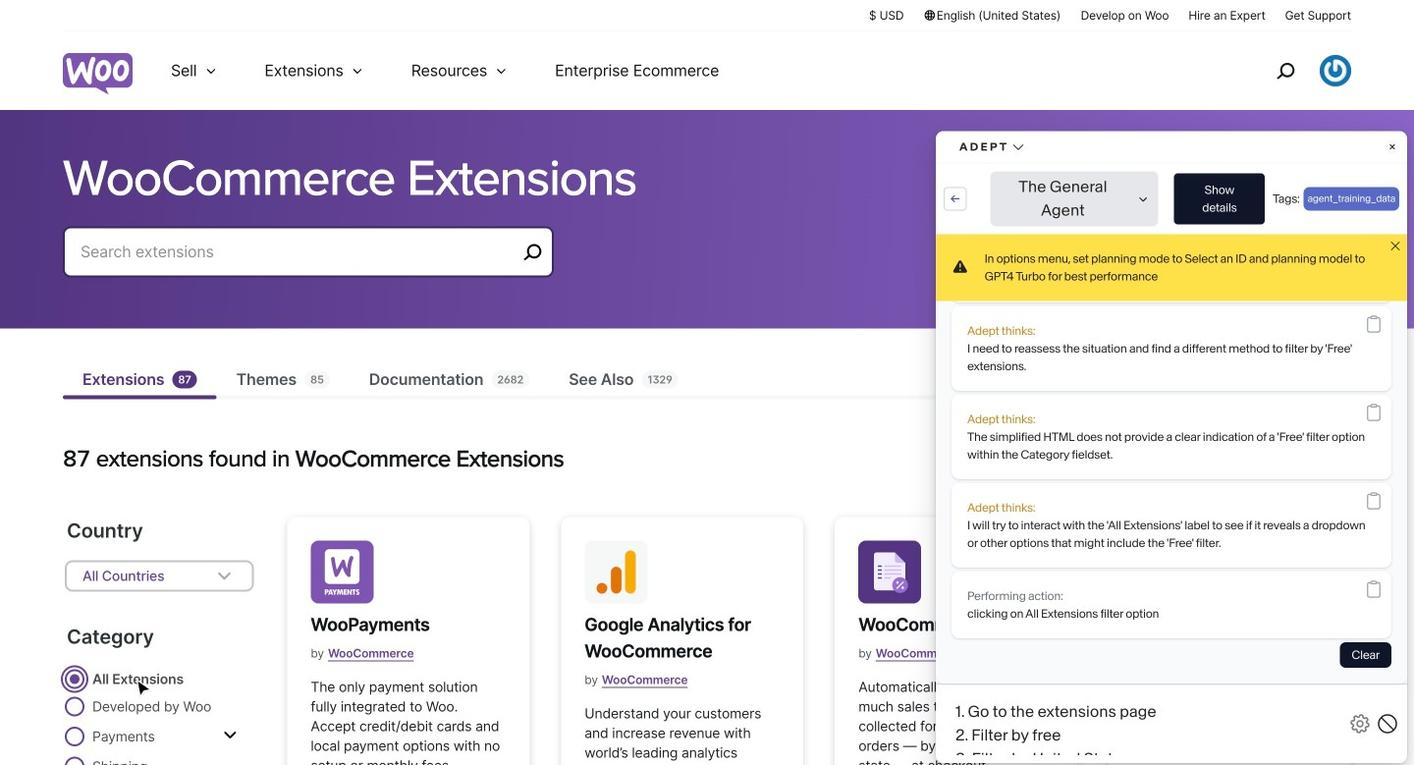 Task type: vqa. For each thing, say whether or not it's contained in the screenshot.
With
no



Task type: locate. For each thing, give the bounding box(es) containing it.
None search field
[[63, 226, 554, 301]]

show subcategories image
[[223, 728, 237, 744]]



Task type: describe. For each thing, give the bounding box(es) containing it.
open account menu image
[[1320, 55, 1352, 86]]

service navigation menu element
[[1235, 39, 1352, 103]]

Search extensions search field
[[81, 238, 517, 266]]

Filter countries field
[[65, 560, 254, 593]]

search image
[[1270, 55, 1302, 86]]



